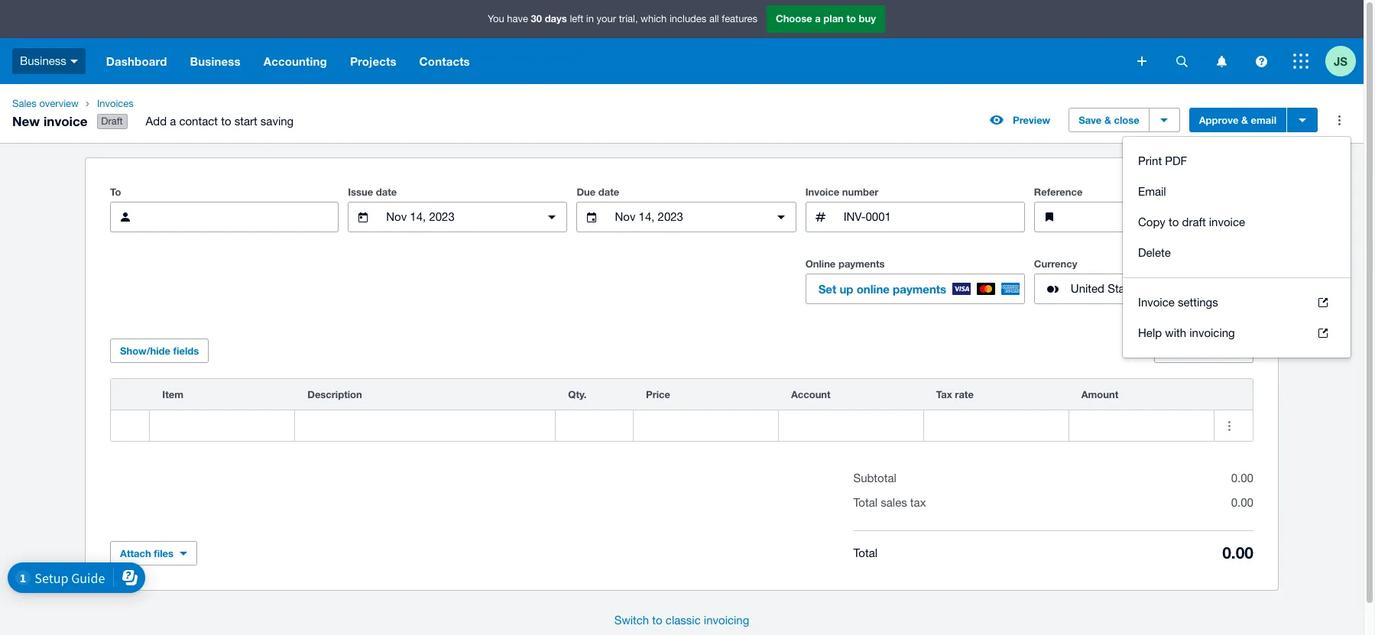 Task type: describe. For each thing, give the bounding box(es) containing it.
group containing print pdf
[[1124, 137, 1351, 358]]

invoices link
[[91, 96, 306, 112]]

invoice for invoice settings
[[1139, 296, 1175, 309]]

save & close button
[[1069, 108, 1150, 132]]

date for issue date
[[376, 186, 397, 198]]

business button
[[0, 38, 95, 84]]

2 horizontal spatial svg image
[[1177, 55, 1188, 67]]

add
[[146, 115, 167, 128]]

switch to classic invoicing button
[[602, 606, 762, 636]]

set up online payments button
[[806, 274, 1026, 305]]

more date options image for issue date
[[537, 202, 568, 233]]

you have 30 days left in your trial, which includes all features
[[488, 12, 758, 25]]

contacts
[[420, 54, 470, 68]]

0.00 for total sales tax
[[1232, 496, 1254, 509]]

banner containing js
[[0, 0, 1364, 84]]

add a contact to start saving
[[146, 115, 294, 128]]

subtotal
[[854, 472, 897, 485]]

in
[[587, 13, 594, 25]]

amounts
[[1155, 323, 1197, 335]]

approve & email button
[[1190, 108, 1287, 132]]

business inside dropdown button
[[190, 54, 241, 68]]

sales overview link
[[6, 96, 85, 112]]

exclusive
[[1183, 345, 1224, 357]]

sales
[[12, 98, 37, 109]]

email
[[1252, 114, 1277, 126]]

more line item options image
[[1215, 411, 1246, 441]]

have
[[507, 13, 529, 25]]

features
[[722, 13, 758, 25]]

reference
[[1035, 186, 1083, 198]]

0.00 for subtotal
[[1232, 472, 1254, 485]]

Due date text field
[[614, 203, 760, 232]]

accounting button
[[252, 38, 339, 84]]

number
[[843, 186, 879, 198]]

contact
[[179, 115, 218, 128]]

set up online payments
[[819, 282, 947, 296]]

price
[[646, 389, 671, 401]]

invoice settings
[[1139, 296, 1219, 309]]

save & close
[[1079, 114, 1140, 126]]

print pdf
[[1139, 155, 1188, 168]]

copy to draft invoice
[[1139, 216, 1246, 229]]

amount
[[1082, 389, 1119, 401]]

invoice number element
[[806, 202, 1026, 233]]

currency
[[1035, 258, 1078, 270]]

are
[[1200, 323, 1215, 335]]

tax
[[911, 496, 927, 509]]

online payments
[[806, 258, 885, 270]]

approve
[[1200, 114, 1239, 126]]

choose
[[776, 12, 813, 25]]

0 vertical spatial invoice
[[44, 113, 88, 129]]

1 horizontal spatial svg image
[[1138, 57, 1147, 66]]

dollar
[[1144, 282, 1174, 295]]

tax rate
[[937, 389, 974, 401]]

issue date
[[348, 186, 397, 198]]

js
[[1335, 54, 1348, 68]]

a for plan
[[816, 12, 821, 25]]

to
[[110, 186, 121, 198]]

show/hide fields
[[120, 345, 199, 357]]

& for email
[[1242, 114, 1249, 126]]

none field inside the invoice line item list element
[[150, 411, 295, 441]]

with
[[1166, 327, 1187, 340]]

To text field
[[147, 203, 338, 232]]

Reference text field
[[1071, 203, 1254, 232]]

your
[[597, 13, 617, 25]]

states
[[1108, 282, 1141, 295]]

new invoice
[[12, 113, 88, 129]]

business inside popup button
[[20, 54, 66, 67]]

description
[[308, 389, 362, 401]]

1 horizontal spatial svg image
[[1256, 55, 1268, 67]]

navigation containing dashboard
[[95, 38, 1127, 84]]

preview button
[[981, 108, 1060, 132]]

accounting
[[264, 54, 327, 68]]

you
[[488, 13, 505, 25]]

due
[[577, 186, 596, 198]]

switch to classic invoicing
[[615, 614, 750, 627]]

issue
[[348, 186, 373, 198]]

amounts are
[[1155, 323, 1215, 335]]

Amount field
[[1070, 412, 1214, 441]]

more line item options element
[[1215, 379, 1254, 410]]

payments inside set up online payments popup button
[[893, 282, 947, 296]]

preview
[[1013, 114, 1051, 126]]

dashboard
[[106, 54, 167, 68]]

0 horizontal spatial svg image
[[1217, 55, 1227, 67]]



Task type: locate. For each thing, give the bounding box(es) containing it.
1 vertical spatial 0.00
[[1232, 496, 1254, 509]]

1 list box from the top
[[1124, 137, 1351, 278]]

business up "sales overview"
[[20, 54, 66, 67]]

business
[[20, 54, 66, 67], [190, 54, 241, 68]]

svg image left js
[[1294, 54, 1309, 69]]

list box containing invoice settings
[[1124, 278, 1351, 358]]

0 vertical spatial 0.00
[[1232, 472, 1254, 485]]

0 horizontal spatial svg image
[[70, 59, 78, 63]]

days
[[545, 12, 567, 25]]

a right add
[[170, 115, 176, 128]]

to left draft at top
[[1169, 216, 1180, 229]]

account
[[792, 389, 831, 401]]

1 horizontal spatial payments
[[893, 282, 947, 296]]

banner
[[0, 0, 1364, 84]]

0 horizontal spatial more date options image
[[537, 202, 568, 233]]

0 vertical spatial tax
[[1165, 345, 1180, 357]]

tax inside the invoice line item list element
[[937, 389, 953, 401]]

save
[[1079, 114, 1102, 126]]

0 vertical spatial total
[[854, 496, 878, 509]]

email
[[1139, 185, 1167, 198]]

choose a plan to buy
[[776, 12, 876, 25]]

svg image up approve
[[1217, 55, 1227, 67]]

saving
[[261, 115, 294, 128]]

0 horizontal spatial invoice
[[44, 113, 88, 129]]

tax left rate
[[937, 389, 953, 401]]

business up the invoices link
[[190, 54, 241, 68]]

0 horizontal spatial tax
[[937, 389, 953, 401]]

draft
[[1183, 216, 1207, 229]]

svg image
[[1294, 54, 1309, 69], [1217, 55, 1227, 67], [1256, 55, 1268, 67]]

tax inside popup button
[[1165, 345, 1180, 357]]

attach files
[[120, 548, 174, 560]]

2 & from the left
[[1242, 114, 1249, 126]]

0 vertical spatial payments
[[839, 258, 885, 270]]

more invoice options image
[[1325, 105, 1355, 135]]

includes
[[670, 13, 707, 25]]

1 more date options image from the left
[[537, 202, 568, 233]]

None field
[[150, 411, 295, 441]]

0 horizontal spatial a
[[170, 115, 176, 128]]

copy to draft invoice button
[[1124, 207, 1351, 238]]

item
[[162, 389, 184, 401]]

0.00
[[1232, 472, 1254, 485], [1232, 496, 1254, 509], [1223, 544, 1254, 563]]

classic
[[666, 614, 701, 627]]

2 date from the left
[[599, 186, 620, 198]]

invoice line item list element
[[110, 379, 1254, 442]]

1 horizontal spatial invoice
[[1210, 216, 1246, 229]]

show/hide
[[120, 345, 171, 357]]

0 horizontal spatial date
[[376, 186, 397, 198]]

date right issue
[[376, 186, 397, 198]]

online
[[857, 282, 890, 296]]

projects
[[350, 54, 397, 68]]

to inside switch to classic invoicing button
[[653, 614, 663, 627]]

2 total from the top
[[854, 547, 878, 560]]

1 vertical spatial invoice
[[1139, 296, 1175, 309]]

invoicing right classic
[[704, 614, 750, 627]]

email button
[[1124, 177, 1351, 207]]

list box
[[1124, 137, 1351, 278], [1124, 278, 1351, 358]]

copy
[[1139, 216, 1166, 229]]

1 horizontal spatial a
[[816, 12, 821, 25]]

1 vertical spatial payments
[[893, 282, 947, 296]]

business button
[[179, 38, 252, 84]]

1 & from the left
[[1105, 114, 1112, 126]]

a left the plan
[[816, 12, 821, 25]]

total down subtotal
[[854, 496, 878, 509]]

tax for tax rate
[[937, 389, 953, 401]]

0 vertical spatial invoicing
[[1190, 327, 1236, 340]]

Issue date text field
[[385, 203, 531, 232]]

up
[[840, 282, 854, 296]]

total for total
[[854, 547, 878, 560]]

sales
[[881, 496, 908, 509]]

to left buy
[[847, 12, 857, 25]]

1 horizontal spatial tax
[[1165, 345, 1180, 357]]

invoice inside button
[[1210, 216, 1246, 229]]

1 horizontal spatial invoice
[[1139, 296, 1175, 309]]

svg image up email
[[1256, 55, 1268, 67]]

2 horizontal spatial svg image
[[1294, 54, 1309, 69]]

1 vertical spatial a
[[170, 115, 176, 128]]

date right due
[[599, 186, 620, 198]]

js button
[[1326, 38, 1364, 84]]

Description text field
[[295, 412, 555, 441]]

united
[[1071, 282, 1105, 295]]

0 horizontal spatial invoicing
[[704, 614, 750, 627]]

delete
[[1139, 246, 1172, 259]]

1 vertical spatial total
[[854, 547, 878, 560]]

tax exclusive
[[1165, 345, 1224, 357]]

start
[[235, 115, 257, 128]]

payments up online
[[839, 258, 885, 270]]

total down total sales tax
[[854, 547, 878, 560]]

total sales tax
[[854, 496, 927, 509]]

set
[[819, 282, 837, 296]]

projects button
[[339, 38, 408, 84]]

trial,
[[619, 13, 638, 25]]

to inside copy to draft invoice button
[[1169, 216, 1180, 229]]

0 horizontal spatial invoice
[[806, 186, 840, 198]]

date for due date
[[599, 186, 620, 198]]

more date options image
[[537, 202, 568, 233], [766, 202, 797, 233]]

to right switch
[[653, 614, 663, 627]]

contacts button
[[408, 38, 482, 84]]

overview
[[39, 98, 79, 109]]

to left start in the left top of the page
[[221, 115, 231, 128]]

list box containing print pdf
[[1124, 137, 1351, 278]]

1 date from the left
[[376, 186, 397, 198]]

which
[[641, 13, 667, 25]]

0 horizontal spatial &
[[1105, 114, 1112, 126]]

invoice settings link
[[1124, 288, 1351, 318]]

2 list box from the top
[[1124, 278, 1351, 358]]

settings
[[1179, 296, 1219, 309]]

invoice down email button at the right top of the page
[[1210, 216, 1246, 229]]

tax exclusive button
[[1155, 339, 1254, 363]]

invoice number
[[806, 186, 879, 198]]

svg image inside business popup button
[[70, 59, 78, 63]]

& for close
[[1105, 114, 1112, 126]]

invoice
[[806, 186, 840, 198], [1139, 296, 1175, 309]]

1 vertical spatial invoice
[[1210, 216, 1246, 229]]

tax down with at the bottom
[[1165, 345, 1180, 357]]

2 vertical spatial 0.00
[[1223, 544, 1254, 563]]

& left email
[[1242, 114, 1249, 126]]

0 horizontal spatial business
[[20, 54, 66, 67]]

qty.
[[568, 389, 587, 401]]

a
[[816, 12, 821, 25], [170, 115, 176, 128]]

2 more date options image from the left
[[766, 202, 797, 233]]

& right save
[[1105, 114, 1112, 126]]

help with invoicing
[[1139, 327, 1236, 340]]

invoice for invoice number
[[806, 186, 840, 198]]

0 vertical spatial invoice
[[806, 186, 840, 198]]

new
[[12, 113, 40, 129]]

all
[[710, 13, 719, 25]]

invoices
[[97, 98, 134, 109]]

rate
[[956, 389, 974, 401]]

total
[[854, 496, 878, 509], [854, 547, 878, 560]]

1 horizontal spatial date
[[599, 186, 620, 198]]

total for total sales tax
[[854, 496, 878, 509]]

group
[[1124, 137, 1351, 358]]

dashboard link
[[95, 38, 179, 84]]

1 vertical spatial invoicing
[[704, 614, 750, 627]]

invoicing inside button
[[704, 614, 750, 627]]

1 horizontal spatial invoicing
[[1190, 327, 1236, 340]]

delete button
[[1124, 238, 1351, 269]]

invoice down overview
[[44, 113, 88, 129]]

close
[[1115, 114, 1140, 126]]

30
[[531, 12, 542, 25]]

Inventory item text field
[[150, 412, 295, 441]]

more date options image for due date
[[766, 202, 797, 233]]

attach files button
[[110, 542, 197, 566]]

payments
[[839, 258, 885, 270], [893, 282, 947, 296]]

switch
[[615, 614, 650, 627]]

draft
[[101, 116, 123, 127]]

&
[[1105, 114, 1112, 126], [1242, 114, 1249, 126]]

navigation
[[95, 38, 1127, 84]]

invoice down dollar
[[1139, 296, 1175, 309]]

svg image
[[1177, 55, 1188, 67], [1138, 57, 1147, 66], [70, 59, 78, 63]]

Price field
[[634, 412, 779, 441]]

pdf
[[1166, 155, 1188, 168]]

a for contact
[[170, 115, 176, 128]]

files
[[154, 548, 174, 560]]

help
[[1139, 327, 1163, 340]]

due date
[[577, 186, 620, 198]]

attach
[[120, 548, 151, 560]]

0 vertical spatial a
[[816, 12, 821, 25]]

Invoice number text field
[[843, 203, 1025, 232]]

plan
[[824, 12, 844, 25]]

Quantity field
[[556, 412, 633, 441]]

invoicing up exclusive
[[1190, 327, 1236, 340]]

payments right online
[[893, 282, 947, 296]]

show/hide fields button
[[110, 339, 209, 363]]

print pdf button
[[1124, 146, 1351, 177]]

tax
[[1165, 345, 1180, 357], [937, 389, 953, 401]]

0 horizontal spatial payments
[[839, 258, 885, 270]]

left
[[570, 13, 584, 25]]

1 vertical spatial tax
[[937, 389, 953, 401]]

invoice
[[44, 113, 88, 129], [1210, 216, 1246, 229]]

1 horizontal spatial &
[[1242, 114, 1249, 126]]

contact element
[[110, 202, 339, 233]]

sales overview
[[12, 98, 79, 109]]

1 horizontal spatial more date options image
[[766, 202, 797, 233]]

tax for tax exclusive
[[1165, 345, 1180, 357]]

invoice left number
[[806, 186, 840, 198]]

approve & email
[[1200, 114, 1277, 126]]

1 horizontal spatial business
[[190, 54, 241, 68]]

buy
[[859, 12, 876, 25]]

to
[[847, 12, 857, 25], [221, 115, 231, 128], [1169, 216, 1180, 229], [653, 614, 663, 627]]

1 total from the top
[[854, 496, 878, 509]]

print
[[1139, 155, 1163, 168]]

united states dollar button
[[1035, 274, 1254, 305]]

help with invoicing link
[[1124, 318, 1351, 349]]



Task type: vqa. For each thing, say whether or not it's contained in the screenshot.
Contact element
yes



